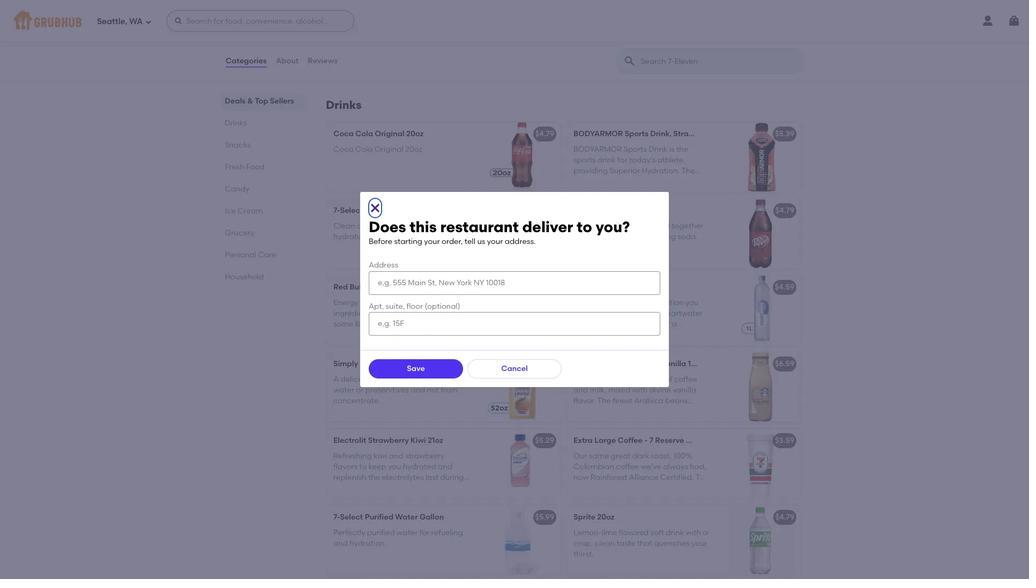 Task type: describe. For each thing, give the bounding box(es) containing it.
and up 'during'
[[438, 462, 453, 471]]

texture
[[415, 52, 441, 61]]

12oz
[[365, 283, 381, 292]]

mixed
[[609, 386, 631, 395]]

rings for are
[[433, 30, 452, 39]]

refreshing inside clean and refreshing water to stay hydrated all day.
[[373, 221, 410, 230]]

purity
[[574, 298, 594, 307]]

0 horizontal spatial smartwater
[[574, 283, 618, 292]]

flavored
[[619, 528, 649, 537]]

red bull 12oz image
[[481, 276, 561, 346]]

lost
[[426, 473, 439, 482]]

to inside clean and refreshing water to stay hydrated all day.
[[434, 221, 442, 230]]

2 coca cola original 20oz from the top
[[334, 145, 422, 154]]

0 vertical spatial original
[[375, 129, 405, 139]]

$4.59
[[775, 283, 795, 292]]

to inside blend of 23 flavors married together to form a pefectly refreshing soda.
[[574, 232, 581, 241]]

21oz
[[428, 436, 443, 445]]

save
[[407, 364, 425, 373]]

taste;
[[627, 298, 647, 307]]

and inside the energy drink containing highly quality ingredients of caffeine, taurine, some b-group vitamins, and sugars.
[[422, 320, 437, 329]]

snack
[[413, 41, 434, 50]]

kiwi
[[411, 436, 426, 445]]

lemon-lime flavored soft drink with a crisp, clean taste that quenches your thirst.
[[574, 528, 708, 559]]

ice cream
[[225, 206, 263, 216]]

suite,
[[386, 302, 405, 311]]

refreshing
[[334, 451, 372, 460]]

coca cola original 20oz image
[[481, 122, 561, 192]]

1 horizontal spatial strawberry
[[674, 129, 714, 139]]

$4.79 for lemon-lime flavored soft drink with a crisp, clean taste that quenches your thirst.
[[776, 513, 795, 522]]

funyuns
[[334, 15, 364, 24]]

e,g. 15F search field
[[369, 312, 661, 336]]

and down finest
[[622, 407, 636, 416]]

water inside perfectly purified water for refueling and hydration.
[[397, 528, 418, 537]]

a up fun
[[334, 41, 339, 50]]

lemon-
[[574, 528, 602, 537]]

hydration
[[649, 298, 684, 307]]

ingredients
[[334, 309, 374, 318]]

0 vertical spatial cola
[[356, 129, 373, 139]]

you?
[[596, 218, 630, 236]]

for inside purity you can taste; hydration you can feel. vapor distilled smartwater with added electrolytes for a distinctive pure and crisp taste.
[[661, 320, 671, 329]]

exercise.
[[334, 484, 365, 493]]

extra
[[574, 436, 593, 445]]

a inside lemon-lime flavored soft drink with a crisp, clean taste that quenches your thirst.
[[703, 528, 708, 537]]

for inside perfectly purified water for refueling and hydration.
[[420, 528, 430, 537]]

refreshing kiwi and strawberry flavors to keep you hydrated and replenish the electrolytes lost during exercise.
[[334, 451, 464, 493]]

bodyarmor sports drink, strawberry banana 28oz
[[574, 129, 764, 139]]

with inside purity you can taste; hydration you can feel. vapor distilled smartwater with added electrolytes for a distinctive pure and crisp taste.
[[574, 320, 589, 329]]

your for lemon-
[[692, 539, 708, 548]]

fresh food
[[225, 162, 265, 172]]

feel.
[[590, 309, 605, 318]]

the
[[368, 473, 380, 482]]

order,
[[442, 237, 463, 246]]

containing
[[380, 298, 419, 307]]

fresh
[[225, 162, 245, 172]]

keep
[[369, 462, 386, 471]]

flavored for are
[[399, 30, 431, 39]]

1 horizontal spatial svg image
[[369, 202, 382, 215]]

during
[[441, 473, 464, 482]]

clean and refreshing water to stay hydrated all day.
[[334, 221, 459, 241]]

ice cream tab
[[225, 205, 300, 217]]

main navigation navigation
[[0, 0, 1030, 42]]

personal
[[225, 250, 257, 260]]

52oz
[[412, 359, 429, 369]]

$4.79 for coca cola original 20oz
[[536, 129, 555, 139]]

bodyarmor
[[574, 129, 623, 139]]

form
[[583, 232, 600, 241]]

different
[[380, 41, 411, 50]]

1 coca from the top
[[334, 129, 354, 139]]

concentrate.
[[334, 396, 381, 406]]

smartwater 1l
[[574, 283, 627, 292]]

-
[[645, 436, 648, 445]]

select for purified
[[340, 513, 363, 522]]

about button
[[275, 42, 299, 80]]

magnifying glass icon image
[[624, 55, 637, 68]]

tell
[[465, 237, 476, 246]]

$4.79 for blend of 23 flavors married together to form a pefectly refreshing soda.
[[776, 206, 795, 215]]

large
[[595, 436, 616, 445]]

1 coca cola original 20oz from the top
[[334, 129, 424, 139]]

starbucks frappuccino vanilla 13.7oz
[[574, 359, 710, 369]]

7-select water 24 pack image
[[481, 199, 561, 269]]

drinks tab
[[225, 117, 300, 129]]

group
[[363, 320, 385, 329]]

and inside a delicious orange juice free from water or preservtives and not from concentrate.
[[411, 386, 425, 395]]

quenches
[[654, 539, 690, 548]]

1 vertical spatial original
[[375, 145, 404, 154]]

drink inside the energy drink containing highly quality ingredients of caffeine, taurine, some b-group vitamins, and sugars.
[[360, 298, 378, 307]]

grocery
[[225, 228, 255, 238]]

cancel
[[502, 364, 528, 373]]

juice
[[403, 375, 420, 384]]

day.
[[379, 232, 394, 241]]

personal care tab
[[225, 249, 300, 261]]

soft
[[651, 528, 664, 537]]

thirst.
[[574, 550, 594, 559]]

restaurant
[[441, 218, 519, 236]]

flavors inside blend of 23 flavors married together to form a pefectly refreshing soda.
[[616, 221, 640, 230]]

grocery tab
[[225, 227, 300, 239]]

funyuns®
[[334, 30, 374, 39]]

a down different
[[389, 52, 394, 61]]

this
[[410, 218, 437, 236]]

energy
[[334, 298, 359, 307]]

delicious
[[341, 375, 373, 384]]

deals & top sellers tab
[[225, 95, 300, 107]]

your for does
[[487, 237, 503, 246]]

or
[[356, 386, 364, 395]]

7-select purified water gallon image
[[481, 506, 561, 576]]

flavored for 6oz
[[389, 15, 422, 24]]

with inside funyuns® onion flavored rings are a deliciously different snack that's fun to eat, with a crisp texture and zesty onion flavor
[[372, 52, 388, 61]]

1l
[[619, 283, 627, 292]]

bull
[[350, 283, 363, 292]]

refreshing inside blend of 23 flavors married together to form a pefectly refreshing soda.
[[640, 232, 676, 241]]

sellers
[[270, 97, 295, 106]]

refueling
[[431, 528, 463, 537]]

onion for funyuns
[[366, 15, 388, 24]]

gallon
[[420, 513, 444, 522]]

hydration.
[[350, 539, 387, 548]]

$9.59
[[536, 359, 555, 369]]

drink inside lemon-lime flavored soft drink with a crisp, clean taste that quenches your thirst.
[[666, 528, 684, 537]]

7- for 7-select water 24 pack
[[334, 206, 340, 215]]

banana
[[716, 129, 745, 139]]

flavor
[[376, 62, 396, 72]]

0 horizontal spatial your
[[424, 237, 440, 246]]

1 vertical spatial strawberry
[[368, 436, 409, 445]]

food
[[246, 162, 265, 172]]

reserve
[[655, 436, 685, 445]]

preservtives
[[366, 386, 409, 395]]

7- for 7-select purified water gallon
[[334, 513, 340, 522]]

a up mixed
[[607, 375, 612, 384]]

colombian
[[686, 436, 727, 445]]

deals & top sellers
[[225, 97, 295, 106]]

blend of 23 flavors married together to form a pefectly refreshing soda.
[[574, 221, 704, 241]]

a inside purity you can taste; hydration you can feel. vapor distilled smartwater with added electrolytes for a distinctive pure and crisp taste.
[[673, 320, 677, 329]]

drink,
[[651, 129, 672, 139]]

electrolit strawberry kiwi 21oz image
[[481, 429, 561, 499]]

and inside perfectly purified water for refueling and hydration.
[[334, 539, 348, 548]]

household tab
[[225, 271, 300, 283]]

apt, suite, floor (optional)
[[369, 302, 460, 311]]

0 vertical spatial can
[[611, 298, 625, 307]]

1 vertical spatial from
[[441, 386, 458, 395]]

sprite 20oz image
[[721, 506, 801, 576]]

drinks inside tab
[[225, 119, 247, 128]]

pure
[[613, 331, 629, 340]]



Task type: locate. For each thing, give the bounding box(es) containing it.
drinks down "deals"
[[225, 119, 247, 128]]

refreshing up day.
[[373, 221, 410, 230]]

cream
[[238, 206, 263, 216]]

0 vertical spatial coca cola original 20oz
[[334, 129, 424, 139]]

before
[[369, 237, 393, 246]]

starting
[[394, 237, 423, 246]]

a
[[334, 41, 339, 50], [389, 52, 394, 61], [602, 232, 607, 241], [673, 320, 677, 329], [607, 375, 612, 384], [600, 407, 605, 416], [703, 528, 708, 537]]

to left the 23
[[577, 218, 592, 236]]

7- up clean
[[334, 206, 340, 215]]

rings left 6oz
[[423, 15, 444, 24]]

refreshing down married
[[640, 232, 676, 241]]

1 vertical spatial water
[[334, 386, 355, 395]]

1 vertical spatial coca cola original 20oz
[[334, 145, 422, 154]]

smartwater up purity
[[574, 283, 618, 292]]

1 vertical spatial refreshing
[[640, 232, 676, 241]]

1 vertical spatial flavors
[[334, 462, 358, 471]]

flavors inside refreshing kiwi and strawberry flavors to keep you hydrated and replenish the electrolytes lost during exercise.
[[334, 462, 358, 471]]

water down 7-select purified water gallon
[[397, 528, 418, 537]]

1 horizontal spatial smartwater
[[660, 309, 703, 318]]

to down blend
[[574, 232, 581, 241]]

to
[[347, 52, 355, 61], [577, 218, 592, 236], [434, 221, 442, 230], [574, 232, 581, 241], [359, 462, 367, 471]]

sprite 20oz
[[574, 513, 615, 522]]

rings for 6oz
[[423, 15, 444, 24]]

2 vertical spatial water
[[397, 528, 418, 537]]

household
[[225, 272, 264, 282]]

1 horizontal spatial hydrated
[[403, 462, 436, 471]]

0 vertical spatial $4.79
[[536, 129, 555, 139]]

orange
[[360, 359, 388, 369]]

select up perfectly
[[340, 513, 363, 522]]

and inside purity you can taste; hydration you can feel. vapor distilled smartwater with added electrolytes for a distinctive pure and crisp taste.
[[631, 331, 646, 340]]

and right kiwi
[[389, 451, 404, 460]]

1 vertical spatial drink
[[666, 528, 684, 537]]

funyuns® onion flavored rings are a deliciously different snack that's fun to eat, with a crisp texture and zesty onion flavor
[[334, 30, 466, 72]]

0 vertical spatial flavors
[[616, 221, 640, 230]]

snacks tab
[[225, 139, 300, 151]]

0 horizontal spatial you
[[388, 462, 401, 471]]

of inside the energy drink containing highly quality ingredients of caffeine, taurine, some b-group vitamins, and sugars.
[[376, 309, 383, 318]]

0 horizontal spatial can
[[574, 309, 588, 318]]

and right pure
[[631, 331, 646, 340]]

wa
[[129, 16, 143, 26]]

stay
[[444, 221, 459, 230]]

0 horizontal spatial drink
[[360, 298, 378, 307]]

1 vertical spatial cola
[[355, 145, 373, 154]]

onion up different
[[376, 30, 398, 39]]

7- up perfectly
[[334, 513, 340, 522]]

of inside discover a creamy blend of coffee and milk, mixed with divine vanilla flavor. the finest arabica beans create a rich and undeniably luscious beverage.
[[666, 375, 673, 384]]

electrolytes down 'distilled' at the right bottom of the page
[[617, 320, 659, 329]]

0 horizontal spatial svg image
[[145, 19, 152, 25]]

flavored inside funyuns® onion flavored rings are a deliciously different snack that's fun to eat, with a crisp texture and zesty onion flavor
[[399, 30, 431, 39]]

strawberry
[[674, 129, 714, 139], [368, 436, 409, 445]]

crisp inside funyuns® onion flavored rings are a deliciously different snack that's fun to eat, with a crisp texture and zesty onion flavor
[[396, 52, 414, 61]]

seattle,
[[97, 16, 127, 26]]

to inside funyuns® onion flavored rings are a deliciously different snack that's fun to eat, with a crisp texture and zesty onion flavor
[[347, 52, 355, 61]]

flavors up replenish
[[334, 462, 358, 471]]

0 vertical spatial flavored
[[389, 15, 422, 24]]

flavors
[[616, 221, 640, 230], [334, 462, 358, 471]]

sports
[[625, 129, 649, 139]]

and down juice
[[411, 386, 425, 395]]

to inside does this restaurant deliver to you? before starting your order, tell us your address.
[[577, 218, 592, 236]]

1 vertical spatial $4.79
[[776, 206, 795, 215]]

beverage.
[[574, 418, 611, 427]]

1 vertical spatial coca
[[334, 145, 354, 154]]

bodyarmor sports drink, strawberry banana 28oz image
[[721, 122, 801, 192]]

2 horizontal spatial you
[[686, 298, 699, 307]]

0 vertical spatial electrolytes
[[617, 320, 659, 329]]

with inside lemon-lime flavored soft drink with a crisp, clean taste that quenches your thirst.
[[686, 528, 701, 537]]

funyuns onion flavored rings 6oz image
[[481, 8, 561, 77]]

e,g. 555 Main St, New York NY 10018 search field
[[369, 271, 661, 295]]

1 horizontal spatial you
[[596, 298, 609, 307]]

1 horizontal spatial your
[[487, 237, 503, 246]]

1 vertical spatial crisp
[[647, 331, 665, 340]]

of left the 23
[[596, 221, 603, 230]]

your inside lemon-lime flavored soft drink with a crisp, clean taste that quenches your thirst.
[[692, 539, 708, 548]]

onion up funyuns®
[[366, 15, 388, 24]]

rings up that's
[[433, 30, 452, 39]]

7-select water 24 pack
[[334, 206, 419, 215]]

flavored up different
[[389, 15, 422, 24]]

1 vertical spatial flavored
[[399, 30, 431, 39]]

select
[[340, 206, 363, 215], [340, 513, 363, 522]]

1 vertical spatial 7-
[[334, 513, 340, 522]]

and down 'taurine,'
[[422, 320, 437, 329]]

water inside clean and refreshing water to stay hydrated all day.
[[412, 221, 433, 230]]

1 7- from the top
[[334, 206, 340, 215]]

1 horizontal spatial drinks
[[326, 98, 362, 112]]

zesty
[[334, 62, 352, 72]]

7-
[[334, 206, 340, 215], [334, 513, 340, 522]]

0 horizontal spatial drinks
[[225, 119, 247, 128]]

water up perfectly purified water for refueling and hydration.
[[395, 513, 418, 522]]

and up 'flavor.'
[[574, 386, 588, 395]]

1 vertical spatial smartwater
[[660, 309, 703, 318]]

0 horizontal spatial of
[[376, 309, 383, 318]]

that's
[[436, 41, 456, 50]]

hydrated down clean
[[334, 232, 367, 241]]

replenish
[[334, 473, 367, 482]]

does this restaurant deliver to you? before starting your order, tell us your address.
[[369, 218, 630, 246]]

cola
[[356, 129, 373, 139], [355, 145, 373, 154]]

1 vertical spatial of
[[376, 309, 383, 318]]

2 coca from the top
[[334, 145, 354, 154]]

cancel button
[[468, 359, 562, 379]]

can down purity
[[574, 309, 588, 318]]

to right fun
[[347, 52, 355, 61]]

from up the not
[[438, 375, 455, 384]]

water
[[365, 206, 388, 215], [395, 513, 418, 522]]

and down perfectly
[[334, 539, 348, 548]]

to left stay
[[434, 221, 442, 230]]

$6.59
[[775, 359, 795, 369]]

simply orange juice 52oz
[[334, 359, 429, 369]]

2 7- from the top
[[334, 513, 340, 522]]

0 horizontal spatial hydrated
[[334, 232, 367, 241]]

0 horizontal spatial water
[[365, 206, 388, 215]]

23
[[605, 221, 614, 230]]

1 vertical spatial rings
[[433, 30, 452, 39]]

1 horizontal spatial svg image
[[1008, 14, 1021, 27]]

and up all
[[357, 221, 372, 230]]

0 vertical spatial drink
[[360, 298, 378, 307]]

water left the '24'
[[365, 206, 388, 215]]

of inside blend of 23 flavors married together to form a pefectly refreshing soda.
[[596, 221, 603, 230]]

2 vertical spatial 20oz
[[598, 513, 615, 522]]

discover
[[574, 375, 605, 384]]

to inside refreshing kiwi and strawberry flavors to keep you hydrated and replenish the electrolytes lost during exercise.
[[359, 462, 367, 471]]

milk,
[[590, 386, 607, 395]]

0 vertical spatial 7-
[[334, 206, 340, 215]]

1 vertical spatial select
[[340, 513, 363, 522]]

of up 'group' on the left of page
[[376, 309, 383, 318]]

with up distinctive
[[574, 320, 589, 329]]

0 horizontal spatial crisp
[[396, 52, 414, 61]]

2 horizontal spatial your
[[692, 539, 708, 548]]

svg image
[[1008, 14, 1021, 27], [145, 19, 152, 25]]

0 vertical spatial drinks
[[326, 98, 362, 112]]

0 vertical spatial water
[[365, 206, 388, 215]]

drink up quenches
[[666, 528, 684, 537]]

sugars.
[[438, 320, 465, 329]]

select for water
[[340, 206, 363, 215]]

with inside discover a creamy blend of coffee and milk, mixed with divine vanilla flavor. the finest arabica beans create a rich and undeniably luscious beverage.
[[633, 386, 648, 395]]

1 vertical spatial can
[[574, 309, 588, 318]]

you inside refreshing kiwi and strawberry flavors to keep you hydrated and replenish the electrolytes lost during exercise.
[[388, 462, 401, 471]]

smartwater 1l image
[[721, 276, 801, 346]]

1 vertical spatial for
[[420, 528, 430, 537]]

0 vertical spatial select
[[340, 206, 363, 215]]

candy tab
[[225, 183, 300, 195]]

0 vertical spatial coca
[[334, 129, 354, 139]]

hydrated down 'strawberry'
[[403, 462, 436, 471]]

a delicious orange juice free from water or preservtives and not from concentrate.
[[334, 375, 458, 406]]

0 vertical spatial refreshing
[[373, 221, 410, 230]]

$5.29
[[535, 436, 555, 445]]

for up taste.
[[661, 320, 671, 329]]

distilled
[[630, 309, 658, 318]]

for down gallon
[[420, 528, 430, 537]]

electrolytes inside refreshing kiwi and strawberry flavors to keep you hydrated and replenish the electrolytes lost during exercise.
[[382, 473, 424, 482]]

b-
[[355, 320, 363, 329]]

0 horizontal spatial electrolytes
[[382, 473, 424, 482]]

a down the 23
[[602, 232, 607, 241]]

0 horizontal spatial refreshing
[[373, 221, 410, 230]]

starbucks
[[574, 359, 611, 369]]

your right quenches
[[692, 539, 708, 548]]

1 horizontal spatial for
[[661, 320, 671, 329]]

0 vertical spatial for
[[661, 320, 671, 329]]

your right us
[[487, 237, 503, 246]]

0 horizontal spatial strawberry
[[368, 436, 409, 445]]

all
[[369, 232, 377, 241]]

starbucks frappuccino vanilla 13.7oz image
[[721, 353, 801, 422]]

are
[[454, 30, 466, 39]]

distinctive
[[574, 331, 611, 340]]

hydrated inside clean and refreshing water to stay hydrated all day.
[[334, 232, 367, 241]]

1 horizontal spatial can
[[611, 298, 625, 307]]

28oz
[[747, 129, 764, 139]]

coffee
[[618, 436, 643, 445]]

1 horizontal spatial crisp
[[647, 331, 665, 340]]

to left keep
[[359, 462, 367, 471]]

dr pepper 20oz image
[[721, 199, 801, 269]]

the
[[598, 396, 611, 406]]

smartwater down hydration
[[660, 309, 703, 318]]

0 vertical spatial svg image
[[174, 17, 183, 25]]

deliciously
[[340, 41, 378, 50]]

1 vertical spatial electrolytes
[[382, 473, 424, 482]]

1 select from the top
[[340, 206, 363, 215]]

with up quenches
[[686, 528, 701, 537]]

coca cola original 20oz
[[334, 129, 424, 139], [334, 145, 422, 154]]

0 vertical spatial water
[[412, 221, 433, 230]]

of
[[596, 221, 603, 230], [376, 309, 383, 318], [666, 375, 673, 384]]

finest
[[613, 396, 633, 406]]

2 vertical spatial of
[[666, 375, 673, 384]]

floor
[[407, 302, 423, 311]]

onion for funyuns®
[[376, 30, 398, 39]]

0 horizontal spatial svg image
[[174, 17, 183, 25]]

orange
[[375, 375, 401, 384]]

a right soft
[[703, 528, 708, 537]]

snacks
[[225, 141, 251, 150]]

1 horizontal spatial refreshing
[[640, 232, 676, 241]]

select up clean
[[340, 206, 363, 215]]

address
[[369, 261, 398, 270]]

purity you can taste; hydration you can feel. vapor distilled smartwater with added electrolytes for a distinctive pure and crisp taste.
[[574, 298, 703, 340]]

1 vertical spatial 20oz
[[405, 145, 422, 154]]

0 vertical spatial hydrated
[[334, 232, 367, 241]]

from right the not
[[441, 386, 458, 395]]

svg image right wa
[[174, 17, 183, 25]]

drink down 12oz
[[360, 298, 378, 307]]

added
[[591, 320, 615, 329]]

water down pack
[[412, 221, 433, 230]]

soda.
[[678, 232, 698, 241]]

can up "vapor"
[[611, 298, 625, 307]]

13.7oz
[[688, 359, 710, 369]]

fresh food tab
[[225, 161, 300, 173]]

can
[[611, 298, 625, 307], [574, 309, 588, 318]]

1 vertical spatial water
[[395, 513, 418, 522]]

from
[[438, 375, 455, 384], [441, 386, 458, 395]]

electrolit strawberry kiwi 21oz
[[334, 436, 443, 445]]

hydrated inside refreshing kiwi and strawberry flavors to keep you hydrated and replenish the electrolytes lost during exercise.
[[403, 462, 436, 471]]

water down a
[[334, 386, 355, 395]]

0 horizontal spatial flavors
[[334, 462, 358, 471]]

frappuccino
[[613, 359, 660, 369]]

water inside a delicious orange juice free from water or preservtives and not from concentrate.
[[334, 386, 355, 395]]

extra large coffee - 7 reserve colombian 24oz
[[574, 436, 746, 445]]

you right keep
[[388, 462, 401, 471]]

flavor.
[[574, 396, 596, 406]]

strawberry right drink,
[[674, 129, 714, 139]]

0 vertical spatial strawberry
[[674, 129, 714, 139]]

top
[[255, 97, 269, 106]]

together
[[672, 221, 704, 230]]

0 vertical spatial of
[[596, 221, 603, 230]]

flavored up snack
[[399, 30, 431, 39]]

with up flavor
[[372, 52, 388, 61]]

does
[[369, 218, 406, 236]]

0 vertical spatial smartwater
[[574, 283, 618, 292]]

1 horizontal spatial of
[[596, 221, 603, 230]]

eat,
[[356, 52, 371, 61]]

0 vertical spatial onion
[[366, 15, 388, 24]]

0 vertical spatial rings
[[423, 15, 444, 24]]

1 vertical spatial hydrated
[[403, 462, 436, 471]]

and inside clean and refreshing water to stay hydrated all day.
[[357, 221, 372, 230]]

blend
[[574, 221, 594, 230]]

deliver
[[523, 218, 573, 236]]

simply orange juice 52oz image
[[481, 353, 561, 422]]

extra large coffee - 7 reserve colombian 24oz image
[[721, 429, 801, 499]]

smartwater inside purity you can taste; hydration you can feel. vapor distilled smartwater with added electrolytes for a distinctive pure and crisp taste.
[[660, 309, 703, 318]]

svg image
[[174, 17, 183, 25], [369, 202, 382, 215]]

care
[[258, 250, 277, 260]]

strawberry up kiwi
[[368, 436, 409, 445]]

1 vertical spatial svg image
[[369, 202, 382, 215]]

and inside funyuns® onion flavored rings are a deliciously different snack that's fun to eat, with a crisp texture and zesty onion flavor
[[443, 52, 457, 61]]

2 select from the top
[[340, 513, 363, 522]]

1 horizontal spatial drink
[[666, 528, 684, 537]]

crisp left taste.
[[647, 331, 665, 340]]

0 vertical spatial 20oz
[[406, 129, 424, 139]]

perfectly purified water for refueling and hydration.
[[334, 528, 463, 548]]

electrolytes down keep
[[382, 473, 424, 482]]

you
[[596, 298, 609, 307], [686, 298, 699, 307], [388, 462, 401, 471]]

a up taste.
[[673, 320, 677, 329]]

of up the divine
[[666, 375, 673, 384]]

with
[[372, 52, 388, 61], [574, 320, 589, 329], [633, 386, 648, 395], [686, 528, 701, 537]]

your down 'this'
[[424, 237, 440, 246]]

svg image left the '24'
[[369, 202, 382, 215]]

0 vertical spatial from
[[438, 375, 455, 384]]

electrolytes inside purity you can taste; hydration you can feel. vapor distilled smartwater with added electrolytes for a distinctive pure and crisp taste.
[[617, 320, 659, 329]]

1 vertical spatial drinks
[[225, 119, 247, 128]]

and down that's
[[443, 52, 457, 61]]

lime
[[602, 528, 617, 537]]

clean
[[334, 221, 355, 230]]

2 horizontal spatial of
[[666, 375, 673, 384]]

1 horizontal spatial electrolytes
[[617, 320, 659, 329]]

you right hydration
[[686, 298, 699, 307]]

rings inside funyuns® onion flavored rings are a deliciously different snack that's fun to eat, with a crisp texture and zesty onion flavor
[[433, 30, 452, 39]]

reviews
[[308, 56, 338, 65]]

0 vertical spatial crisp
[[396, 52, 414, 61]]

a inside blend of 23 flavors married together to form a pefectly refreshing soda.
[[602, 232, 607, 241]]

you up feel. in the bottom right of the page
[[596, 298, 609, 307]]

2 vertical spatial $4.79
[[776, 513, 795, 522]]

crisp down different
[[396, 52, 414, 61]]

with up arabica
[[633, 386, 648, 395]]

1 vertical spatial onion
[[376, 30, 398, 39]]

drinks down zesty
[[326, 98, 362, 112]]

flavors up pefectly
[[616, 221, 640, 230]]

0 horizontal spatial for
[[420, 528, 430, 537]]

a left rich
[[600, 407, 605, 416]]

discover a creamy blend of coffee and milk, mixed with divine vanilla flavor. the finest arabica beans create a rich and undeniably luscious beverage.
[[574, 375, 709, 427]]

onion inside funyuns® onion flavored rings are a deliciously different snack that's fun to eat, with a crisp texture and zesty onion flavor
[[376, 30, 398, 39]]

1 horizontal spatial flavors
[[616, 221, 640, 230]]

crisp inside purity you can taste; hydration you can feel. vapor distilled smartwater with added electrolytes for a distinctive pure and crisp taste.
[[647, 331, 665, 340]]

1 horizontal spatial water
[[395, 513, 418, 522]]

svg image inside main navigation "navigation"
[[174, 17, 183, 25]]

coffee
[[675, 375, 698, 384]]



Task type: vqa. For each thing, say whether or not it's contained in the screenshot.
Zero
no



